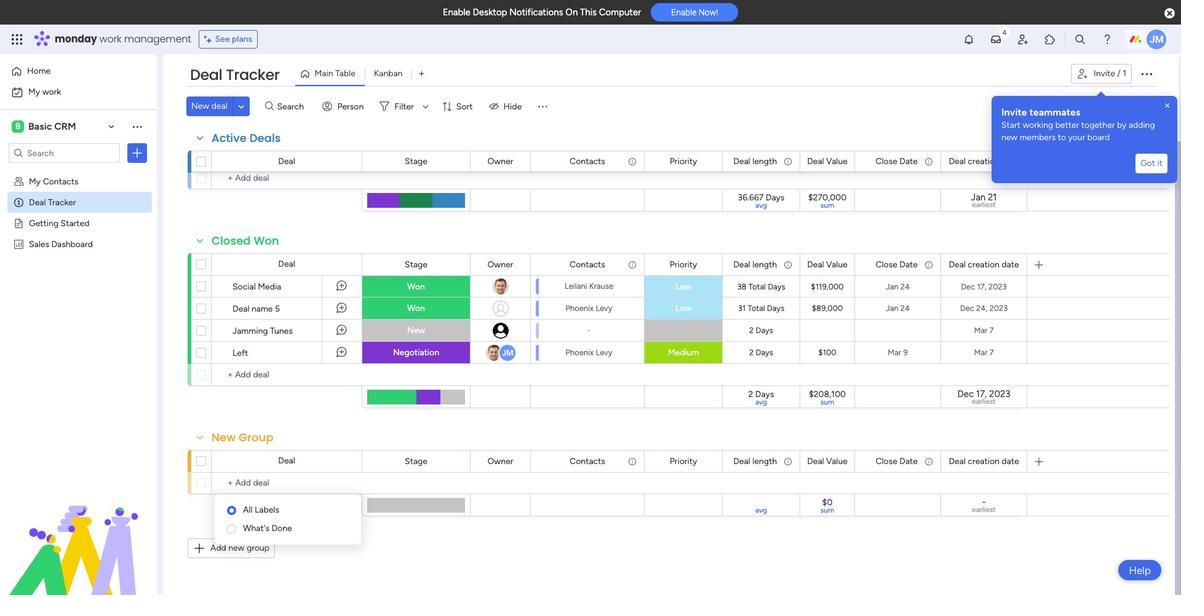 Task type: locate. For each thing, give the bounding box(es) containing it.
workspace selection element
[[12, 119, 78, 134]]

2 vertical spatial 2023
[[990, 389, 1011, 400]]

0 vertical spatial deal length field
[[731, 155, 780, 168]]

total right 38
[[749, 282, 766, 292]]

2 vertical spatial priority
[[670, 456, 698, 467]]

1 vertical spatial levy
[[596, 348, 613, 357]]

1 vertical spatial deal tracker
[[29, 197, 76, 207]]

low left 38
[[676, 282, 692, 292]]

0 vertical spatial negotiation
[[393, 151, 439, 161]]

0 horizontal spatial deal tracker
[[29, 197, 76, 207]]

enable for enable desktop notifications on this computer
[[443, 7, 471, 18]]

0 vertical spatial close date
[[876, 156, 918, 166]]

1 vertical spatial total
[[748, 304, 765, 313]]

2 stage field from the top
[[402, 258, 431, 272]]

date for first deal creation date field from the top
[[1002, 156, 1020, 166]]

sum inside the $208,100 sum
[[821, 398, 835, 407]]

3 deal length field from the top
[[731, 455, 780, 469]]

column information image for won contacts field
[[628, 260, 638, 270]]

notifications image
[[963, 33, 975, 46]]

dec for dec 17, 2023 earliest
[[958, 389, 974, 400]]

1 vertical spatial -
[[982, 497, 986, 509]]

1 vertical spatial 24
[[901, 304, 910, 313]]

invite teammates heading
[[1002, 106, 1168, 119]]

2 length from the top
[[753, 259, 777, 270]]

2 date from the top
[[1002, 259, 1020, 270]]

2 deal length field from the top
[[731, 258, 780, 272]]

3 deal value from the top
[[808, 456, 848, 467]]

now!
[[699, 8, 718, 17]]

0 vertical spatial invite
[[1094, 68, 1116, 79]]

deal
[[212, 101, 228, 111]]

Close Date field
[[873, 155, 921, 168], [873, 258, 921, 272], [873, 455, 921, 469]]

2 deal creation date field from the top
[[946, 258, 1023, 272]]

Active Deals field
[[209, 130, 284, 146]]

1 levy from the top
[[596, 304, 613, 313]]

won
[[254, 233, 279, 249], [407, 282, 425, 292], [407, 303, 425, 314]]

tracker inside list box
[[48, 197, 76, 207]]

jan inside jan 21 earliest
[[971, 192, 986, 203]]

value for first deal value field from the bottom
[[827, 456, 848, 467]]

2023 for dec 17, 2023 earliest
[[990, 389, 1011, 400]]

menu image
[[537, 100, 549, 113]]

1 vertical spatial my
[[29, 176, 41, 186]]

2 avg from the top
[[756, 398, 768, 407]]

1 vertical spatial won
[[407, 282, 425, 292]]

list box containing my contacts
[[0, 168, 157, 421]]

monday marketplace image
[[1044, 33, 1057, 46]]

2 vertical spatial owner field
[[485, 455, 517, 469]]

low up medium
[[676, 303, 692, 314]]

avg inside 36.667 days avg
[[756, 201, 768, 210]]

2 vertical spatial dec
[[958, 389, 974, 400]]

1 vertical spatial leilani krause
[[565, 282, 614, 291]]

2 priority field from the top
[[667, 258, 701, 272]]

2 vertical spatial close date field
[[873, 455, 921, 469]]

0 vertical spatial 2023
[[989, 282, 1007, 291]]

0 vertical spatial deal value
[[808, 156, 848, 166]]

feb for feb 10
[[972, 151, 986, 161]]

avg inside 2 days avg
[[756, 398, 768, 407]]

1 horizontal spatial invite
[[1094, 68, 1116, 79]]

value up the $270,000
[[827, 156, 848, 166]]

2 vertical spatial stage field
[[402, 455, 431, 469]]

deal value up the $0
[[808, 456, 848, 467]]

0 vertical spatial 2 days
[[750, 326, 774, 335]]

1 vertical spatial new
[[407, 326, 425, 336]]

+ add deal text field for $270,000
[[218, 171, 356, 186]]

my inside list box
[[29, 176, 41, 186]]

2 vertical spatial priority field
[[667, 455, 701, 469]]

stage field for active deals
[[402, 155, 431, 168]]

enable left desktop
[[443, 7, 471, 18]]

date for first deal creation date field from the bottom
[[1002, 456, 1020, 467]]

name left 3 at the top of page
[[252, 151, 273, 162]]

deal value field up the $270,000
[[804, 155, 851, 168]]

2 sum from the top
[[821, 398, 835, 407]]

-
[[588, 326, 591, 335], [982, 497, 986, 509]]

2 value from the top
[[827, 259, 848, 270]]

getting
[[29, 218, 59, 228]]

deal creation date
[[949, 156, 1020, 166], [949, 259, 1020, 270], [949, 456, 1020, 467]]

0 vertical spatial phoenix
[[566, 304, 594, 313]]

1 vertical spatial deal creation date
[[949, 259, 1020, 270]]

jan 21 earliest
[[971, 192, 997, 209]]

0 vertical spatial levy
[[596, 304, 613, 313]]

Contacts field
[[567, 155, 609, 168], [567, 258, 609, 272], [567, 455, 609, 469]]

labels
[[255, 505, 279, 516]]

sum for $0
[[821, 507, 835, 515]]

jan 24
[[886, 282, 910, 291], [886, 304, 910, 313]]

creation up - earliest
[[968, 456, 1000, 467]]

feb left 4
[[974, 129, 988, 138]]

value
[[827, 156, 848, 166], [827, 259, 848, 270], [827, 456, 848, 467]]

enable left now! at the top of page
[[672, 8, 697, 17]]

v2 search image
[[265, 100, 274, 113]]

deal value field up $119,000
[[804, 258, 851, 272]]

1 vertical spatial + add deal text field
[[218, 368, 356, 383]]

options image
[[1140, 66, 1155, 81], [131, 147, 143, 159]]

deal creation date field up - earliest
[[946, 455, 1023, 469]]

1 vertical spatial earliest
[[972, 398, 996, 406]]

value up $119,000
[[827, 259, 848, 270]]

deal creation date field up dec 17, 2023
[[946, 258, 1023, 272]]

1 stage from the top
[[405, 156, 428, 166]]

1 vertical spatial date
[[1002, 259, 1020, 270]]

31
[[738, 304, 746, 313]]

new inside button
[[191, 101, 209, 111]]

board
[[1088, 132, 1110, 143]]

3 name from the top
[[252, 304, 273, 314]]

0 vertical spatial dec
[[961, 282, 976, 291]]

deal length field for won
[[731, 258, 780, 272]]

close image
[[1163, 101, 1173, 111]]

1 vertical spatial mar 7
[[974, 348, 994, 358]]

1 date from the top
[[1002, 156, 1020, 166]]

1 + add deal text field from the top
[[218, 171, 356, 186]]

tracker
[[226, 65, 280, 85], [48, 197, 76, 207]]

new inside field
[[212, 430, 236, 446]]

crm
[[54, 121, 76, 132]]

my work
[[28, 87, 61, 97]]

1 stage field from the top
[[402, 155, 431, 168]]

2 days
[[750, 326, 774, 335], [750, 348, 774, 358]]

1 horizontal spatial -
[[982, 497, 986, 509]]

0 vertical spatial phoenix levy
[[566, 304, 613, 313]]

1 owner field from the top
[[485, 155, 517, 168]]

my for my work
[[28, 87, 40, 97]]

feb left 10 at the top right of page
[[972, 151, 986, 161]]

1 leilani from the top
[[565, 151, 587, 160]]

management
[[124, 32, 191, 46]]

31 total days
[[738, 304, 785, 313]]

2 vertical spatial deal value
[[808, 456, 848, 467]]

0 vertical spatial options image
[[1140, 66, 1155, 81]]

1 vertical spatial negotiation
[[393, 348, 439, 358]]

0 vertical spatial leilani krause
[[565, 151, 614, 160]]

1 contacts field from the top
[[567, 155, 609, 168]]

deal creation date down feb 4 at top right
[[949, 156, 1020, 166]]

dec inside the 'dec 17, 2023 earliest'
[[958, 389, 974, 400]]

1 vertical spatial dec
[[960, 304, 975, 313]]

2 vertical spatial deal creation date
[[949, 456, 1020, 467]]

1 vertical spatial 17,
[[977, 389, 987, 400]]

1 deal length field from the top
[[731, 155, 780, 168]]

priority
[[670, 156, 698, 166], [670, 259, 698, 270], [670, 456, 698, 467]]

deal tracker down my contacts
[[29, 197, 76, 207]]

1 vertical spatial deal value
[[808, 259, 848, 270]]

enable
[[443, 7, 471, 18], [672, 8, 697, 17]]

Deal Tracker field
[[187, 65, 283, 86]]

my for my contacts
[[29, 176, 41, 186]]

3 sum from the top
[[821, 507, 835, 515]]

1 vertical spatial tracker
[[48, 197, 76, 207]]

0 horizontal spatial new
[[228, 543, 245, 554]]

0 vertical spatial creation
[[968, 156, 1000, 166]]

2 vertical spatial name
[[252, 304, 273, 314]]

deal creation date up - earliest
[[949, 456, 1020, 467]]

+ add deal text field down tunes
[[218, 368, 356, 383]]

Stage field
[[402, 155, 431, 168], [402, 258, 431, 272], [402, 455, 431, 469]]

jan
[[971, 192, 986, 203], [886, 282, 899, 291], [886, 304, 899, 313]]

2 vertical spatial value
[[827, 456, 848, 467]]

creation down feb 4 at top right
[[968, 156, 1000, 166]]

2 vertical spatial + add deal text field
[[218, 476, 356, 491]]

3 priority from the top
[[670, 456, 698, 467]]

deal tracker
[[190, 65, 280, 85], [29, 197, 76, 207]]

1 vertical spatial close
[[876, 259, 898, 270]]

invite teammates start working better together by adding new members to your board
[[1002, 106, 1156, 143]]

4
[[990, 129, 995, 138]]

deal length
[[734, 156, 777, 166], [734, 259, 777, 270], [734, 456, 777, 467]]

1 vertical spatial length
[[753, 259, 777, 270]]

dapulse close image
[[1165, 7, 1175, 20]]

deal creation date field down feb 4 at top right
[[946, 155, 1023, 168]]

0 vertical spatial avg
[[756, 201, 768, 210]]

1 vertical spatial creation
[[968, 259, 1000, 270]]

work for monday
[[99, 32, 122, 46]]

2 deal value field from the top
[[804, 258, 851, 272]]

2 deal value from the top
[[808, 259, 848, 270]]

feb for feb 4
[[974, 129, 988, 138]]

options image down workspace options image
[[131, 147, 143, 159]]

2 owner from the top
[[488, 259, 514, 270]]

1 horizontal spatial enable
[[672, 8, 697, 17]]

2 date from the top
[[900, 259, 918, 270]]

invite for teammates
[[1002, 106, 1028, 118]]

0 horizontal spatial enable
[[443, 7, 471, 18]]

value up the $0
[[827, 456, 848, 467]]

creation up dec 17, 2023
[[968, 259, 1000, 270]]

my down 'search in workspace' field
[[29, 176, 41, 186]]

date for second deal creation date field
[[1002, 259, 1020, 270]]

21
[[988, 192, 997, 203]]

3 date from the top
[[1002, 456, 1020, 467]]

0 vertical spatial low
[[676, 282, 692, 292]]

1 low from the top
[[676, 282, 692, 292]]

invite up start
[[1002, 106, 1028, 118]]

1 horizontal spatial new
[[212, 430, 236, 446]]

3 owner from the top
[[488, 456, 514, 467]]

sort
[[457, 101, 473, 112]]

main table button
[[296, 64, 365, 84]]

contacts for contacts field related to deals
[[570, 156, 606, 166]]

2 negotiation from the top
[[393, 348, 439, 358]]

new right add
[[228, 543, 245, 554]]

4 image
[[999, 25, 1011, 39]]

0 horizontal spatial -
[[588, 326, 591, 335]]

invite inside invite teammates start working better together by adding new members to your board
[[1002, 106, 1028, 118]]

1 close date field from the top
[[873, 155, 921, 168]]

deal creation date up dec 17, 2023
[[949, 259, 1020, 270]]

what's
[[243, 524, 270, 534]]

name up deal name 3
[[252, 129, 273, 140]]

0 vertical spatial stage
[[405, 156, 428, 166]]

2 7 from the top
[[990, 348, 994, 358]]

new down start
[[1002, 132, 1018, 143]]

17, inside the 'dec 17, 2023 earliest'
[[977, 389, 987, 400]]

1 owner from the top
[[488, 156, 514, 166]]

Deal creation date field
[[946, 155, 1023, 168], [946, 258, 1023, 272], [946, 455, 1023, 469]]

enable inside button
[[672, 8, 697, 17]]

0 vertical spatial close
[[876, 156, 898, 166]]

2 stage from the top
[[405, 259, 428, 270]]

1 leilani krause from the top
[[565, 151, 614, 160]]

2 + add deal text field from the top
[[218, 368, 356, 383]]

3 close date from the top
[[876, 456, 918, 467]]

basic
[[28, 121, 52, 132]]

2 deal creation date from the top
[[949, 259, 1020, 270]]

2
[[275, 129, 280, 140], [750, 326, 754, 335], [750, 348, 754, 358], [749, 390, 754, 400]]

2 priority from the top
[[670, 259, 698, 270]]

started
[[61, 218, 89, 228]]

Deal length field
[[731, 155, 780, 168], [731, 258, 780, 272], [731, 455, 780, 469]]

person button
[[318, 97, 371, 116]]

0 vertical spatial krause
[[589, 151, 614, 160]]

contacts
[[570, 156, 606, 166], [43, 176, 78, 186], [570, 259, 606, 270], [570, 456, 606, 467]]

28
[[747, 151, 757, 161]]

deal value
[[808, 156, 848, 166], [808, 259, 848, 270], [808, 456, 848, 467]]

0 vertical spatial tracker
[[226, 65, 280, 85]]

deal
[[190, 65, 222, 85], [233, 129, 250, 140], [233, 151, 250, 162], [734, 156, 751, 166], [808, 156, 824, 166], [949, 156, 966, 166], [278, 156, 295, 167], [29, 197, 46, 207], [278, 259, 295, 270], [734, 259, 751, 270], [808, 259, 824, 270], [949, 259, 966, 270], [233, 304, 250, 314], [278, 456, 295, 466], [734, 456, 751, 467], [808, 456, 824, 467], [949, 456, 966, 467]]

1 earliest from the top
[[972, 201, 996, 209]]

2 vertical spatial deal creation date field
[[946, 455, 1023, 469]]

1 deal length from the top
[[734, 156, 777, 166]]

1 close date from the top
[[876, 156, 918, 166]]

$208,100 sum
[[809, 390, 846, 407]]

0 vertical spatial date
[[1002, 156, 1020, 166]]

invite inside "button"
[[1094, 68, 1116, 79]]

options image right "1"
[[1140, 66, 1155, 81]]

0 vertical spatial new
[[191, 101, 209, 111]]

column information image
[[628, 157, 638, 166], [924, 157, 934, 166], [628, 260, 638, 270], [783, 260, 793, 270], [924, 260, 934, 270]]

1 vertical spatial 7
[[990, 348, 994, 358]]

2 vertical spatial close date
[[876, 456, 918, 467]]

+ Add deal text field
[[218, 171, 356, 186], [218, 368, 356, 383], [218, 476, 356, 491]]

help
[[1129, 565, 1151, 577]]

1 vertical spatial low
[[676, 303, 692, 314]]

kanban button
[[365, 64, 412, 84]]

1 horizontal spatial tracker
[[226, 65, 280, 85]]

$78,000
[[812, 151, 843, 161]]

2 vertical spatial stage
[[405, 456, 428, 467]]

1 name from the top
[[252, 129, 273, 140]]

0 vertical spatial mar 7
[[974, 326, 994, 335]]

dec 17, 2023
[[961, 282, 1007, 291]]

new for new
[[407, 326, 425, 336]]

phoenix
[[566, 304, 594, 313], [566, 348, 594, 357]]

name for 2
[[252, 129, 273, 140]]

work down home
[[42, 87, 61, 97]]

group
[[247, 543, 270, 554]]

name left 5 at the bottom left of page
[[252, 304, 273, 314]]

3 value from the top
[[827, 456, 848, 467]]

leilani
[[565, 151, 587, 160], [565, 282, 587, 291]]

creation
[[968, 156, 1000, 166], [968, 259, 1000, 270], [968, 456, 1000, 467]]

deal value up $119,000
[[808, 259, 848, 270]]

stage field for new group
[[402, 455, 431, 469]]

1 value from the top
[[827, 156, 848, 166]]

dec for dec 24, 2023
[[960, 304, 975, 313]]

0 vertical spatial deal length
[[734, 156, 777, 166]]

enable for enable now!
[[672, 8, 697, 17]]

2 vertical spatial deal length field
[[731, 455, 780, 469]]

length for closed won
[[753, 259, 777, 270]]

deal inside deal tracker field
[[190, 65, 222, 85]]

new for new group
[[212, 430, 236, 446]]

1 vertical spatial stage field
[[402, 258, 431, 272]]

negotiation
[[393, 151, 439, 161], [393, 348, 439, 358]]

Owner field
[[485, 155, 517, 168], [485, 258, 517, 272], [485, 455, 517, 469]]

1 vertical spatial jan
[[886, 282, 899, 291]]

deal tracker up angle down image
[[190, 65, 280, 85]]

contacts for won contacts field
[[570, 259, 606, 270]]

0 vertical spatial 17,
[[978, 282, 987, 291]]

+ add deal text field up labels
[[218, 476, 356, 491]]

2 2 days from the top
[[750, 348, 774, 358]]

1 horizontal spatial work
[[99, 32, 122, 46]]

work right the monday
[[99, 32, 122, 46]]

2 low from the top
[[676, 303, 692, 314]]

deal length field for deals
[[731, 155, 780, 168]]

hide button
[[484, 97, 529, 116]]

Priority field
[[667, 155, 701, 168], [667, 258, 701, 272], [667, 455, 701, 469]]

active deals
[[212, 130, 281, 146]]

invite members image
[[1017, 33, 1030, 46]]

0 vertical spatial name
[[252, 129, 273, 140]]

deal length for active deals
[[734, 156, 777, 166]]

Deal Value field
[[804, 155, 851, 168], [804, 258, 851, 272], [804, 455, 851, 469]]

3 stage from the top
[[405, 456, 428, 467]]

3 deal length from the top
[[734, 456, 777, 467]]

3 contacts field from the top
[[567, 455, 609, 469]]

2 vertical spatial length
[[753, 456, 777, 467]]

earliest inside jan 21 earliest
[[972, 201, 996, 209]]

2023 for dec 17, 2023
[[989, 282, 1007, 291]]

column information image for deal length field related to won
[[783, 260, 793, 270]]

1 deal creation date from the top
[[949, 156, 1020, 166]]

1 negotiation from the top
[[393, 151, 439, 161]]

2 leilani krause from the top
[[565, 282, 614, 291]]

new
[[1002, 132, 1018, 143], [228, 543, 245, 554]]

2 vertical spatial earliest
[[972, 506, 996, 515]]

- inside - earliest
[[982, 497, 986, 509]]

1 length from the top
[[753, 156, 777, 166]]

deal value field up the $0
[[804, 455, 851, 469]]

1 avg from the top
[[756, 201, 768, 210]]

all
[[243, 505, 253, 516]]

0 horizontal spatial tracker
[[48, 197, 76, 207]]

1 vertical spatial close date field
[[873, 258, 921, 272]]

list box
[[0, 168, 157, 421]]

2 vertical spatial avg
[[756, 507, 768, 515]]

0 vertical spatial + add deal text field
[[218, 171, 356, 186]]

0 vertical spatial 24
[[901, 282, 910, 291]]

levy
[[596, 304, 613, 313], [596, 348, 613, 357]]

1 sum from the top
[[821, 201, 835, 210]]

2 24 from the top
[[901, 304, 910, 313]]

1 vertical spatial avg
[[756, 398, 768, 407]]

1 vertical spatial deal length field
[[731, 258, 780, 272]]

jamming tunes
[[233, 326, 293, 337]]

1 deal value from the top
[[808, 156, 848, 166]]

2 vertical spatial won
[[407, 303, 425, 314]]

2023 inside the 'dec 17, 2023 earliest'
[[990, 389, 1011, 400]]

my contacts
[[29, 176, 78, 186]]

17,
[[978, 282, 987, 291], [977, 389, 987, 400]]

0 vertical spatial work
[[99, 32, 122, 46]]

0 vertical spatial won
[[254, 233, 279, 249]]

+ add deal text field for -
[[218, 476, 356, 491]]

1 krause from the top
[[589, 151, 614, 160]]

search everything image
[[1075, 33, 1087, 46]]

5
[[275, 304, 280, 314]]

owner for 2nd the owner field from the bottom of the page
[[488, 259, 514, 270]]

jamming
[[233, 326, 268, 337]]

1 vertical spatial owner field
[[485, 258, 517, 272]]

see
[[215, 34, 230, 44]]

1 vertical spatial phoenix
[[566, 348, 594, 357]]

invite left /
[[1094, 68, 1116, 79]]

column information image
[[783, 157, 793, 166], [628, 457, 638, 467], [783, 457, 793, 467], [924, 457, 934, 467]]

tunes
[[270, 326, 293, 337]]

0 vertical spatial my
[[28, 87, 40, 97]]

1 vertical spatial 2023
[[990, 304, 1008, 313]]

2 vertical spatial sum
[[821, 507, 835, 515]]

2 deal length from the top
[[734, 259, 777, 270]]

new deal button
[[186, 97, 233, 116]]

3 deal creation date from the top
[[949, 456, 1020, 467]]

update feed image
[[990, 33, 1003, 46]]

your
[[1069, 132, 1086, 143]]

tracker up angle down image
[[226, 65, 280, 85]]

/
[[1118, 68, 1121, 79]]

sum for $208,100
[[821, 398, 835, 407]]

2 horizontal spatial new
[[407, 326, 425, 336]]

1 vertical spatial sum
[[821, 398, 835, 407]]

my inside option
[[28, 87, 40, 97]]

deal value up the $270,000
[[808, 156, 848, 166]]

sum inside $270,000 sum
[[821, 201, 835, 210]]

0 vertical spatial stage field
[[402, 155, 431, 168]]

1 deal value field from the top
[[804, 155, 851, 168]]

my down home
[[28, 87, 40, 97]]

length for active deals
[[753, 156, 777, 166]]

1 mar 7 from the top
[[974, 326, 994, 335]]

group
[[239, 430, 274, 446]]

3 + add deal text field from the top
[[218, 476, 356, 491]]

days inside 2 days avg
[[756, 390, 774, 400]]

total for 38
[[749, 282, 766, 292]]

work inside option
[[42, 87, 61, 97]]

2 vertical spatial jan
[[886, 304, 899, 313]]

option
[[0, 170, 157, 173]]

total right 31 at the right
[[748, 304, 765, 313]]

tracker inside field
[[226, 65, 280, 85]]

2 earliest from the top
[[972, 398, 996, 406]]

17, for dec 17, 2023 earliest
[[977, 389, 987, 400]]

kanban
[[374, 68, 403, 79]]

2 name from the top
[[252, 151, 273, 162]]

+ add deal text field down 3 at the top of page
[[218, 171, 356, 186]]

tracker up getting started
[[48, 197, 76, 207]]

arrow down image
[[418, 99, 433, 114]]



Task type: vqa. For each thing, say whether or not it's contained in the screenshot.


Task type: describe. For each thing, give the bounding box(es) containing it.
sales
[[29, 239, 49, 249]]

28 days
[[747, 151, 776, 161]]

b
[[15, 121, 20, 132]]

notifications
[[510, 7, 563, 18]]

$270,000
[[809, 193, 847, 203]]

lottie animation image
[[0, 471, 157, 596]]

person
[[338, 101, 364, 112]]

see plans
[[215, 34, 252, 44]]

name for 3
[[252, 151, 273, 162]]

2 phoenix from the top
[[566, 348, 594, 357]]

$119,000
[[811, 282, 844, 291]]

1 7 from the top
[[990, 326, 994, 335]]

3 close date field from the top
[[873, 455, 921, 469]]

home link
[[7, 62, 150, 81]]

2 krause from the top
[[589, 282, 614, 291]]

avg for 36.667
[[756, 201, 768, 210]]

sort button
[[437, 97, 480, 116]]

1 deal creation date field from the top
[[946, 155, 1023, 168]]

$208,100
[[809, 390, 846, 400]]

enable now!
[[672, 8, 718, 17]]

deal name 5
[[233, 304, 280, 314]]

column information image for 3rd close date field from the bottom
[[924, 157, 934, 166]]

earliest inside the 'dec 17, 2023 earliest'
[[972, 398, 996, 406]]

1 jan 24 from the top
[[886, 282, 910, 291]]

1 priority from the top
[[670, 156, 698, 166]]

it
[[1158, 158, 1163, 169]]

teammates
[[1030, 106, 1081, 118]]

deal name 3
[[233, 151, 280, 162]]

feb 4
[[974, 129, 995, 138]]

2 days avg
[[749, 390, 774, 407]]

9
[[904, 348, 908, 358]]

17, for dec 17, 2023
[[978, 282, 987, 291]]

38
[[738, 282, 747, 292]]

1 vertical spatial options image
[[131, 147, 143, 159]]

3 date from the top
[[900, 456, 918, 467]]

1 phoenix levy from the top
[[566, 304, 613, 313]]

contacts inside list box
[[43, 176, 78, 186]]

public dashboard image
[[13, 238, 25, 250]]

hide
[[504, 101, 522, 112]]

36.667
[[738, 193, 764, 203]]

new inside invite teammates start working better together by adding new members to your board
[[1002, 132, 1018, 143]]

deals
[[250, 130, 281, 146]]

Search field
[[274, 98, 311, 115]]

filter button
[[375, 97, 433, 116]]

2 creation from the top
[[968, 259, 1000, 270]]

- for - earliest
[[982, 497, 986, 509]]

deal value for 2nd deal value field from the top
[[808, 259, 848, 270]]

invite for /
[[1094, 68, 1116, 79]]

social media
[[233, 282, 281, 292]]

1 date from the top
[[900, 156, 918, 166]]

1
[[1123, 68, 1127, 79]]

stage for group
[[405, 456, 428, 467]]

negotiation for left
[[393, 348, 439, 358]]

deal value for third deal value field from the bottom of the page
[[808, 156, 848, 166]]

by
[[1118, 120, 1127, 130]]

dec for dec 17, 2023
[[961, 282, 976, 291]]

table
[[335, 68, 356, 79]]

2 leilani from the top
[[565, 282, 587, 291]]

work for my
[[42, 87, 61, 97]]

working
[[1023, 120, 1054, 130]]

my work link
[[7, 82, 150, 102]]

plans
[[232, 34, 252, 44]]

10
[[988, 151, 996, 161]]

value for 2nd deal value field from the top
[[827, 259, 848, 270]]

column information image for second close date field from the bottom
[[924, 260, 934, 270]]

invite / 1
[[1094, 68, 1127, 79]]

filter
[[395, 101, 414, 112]]

1 close from the top
[[876, 156, 898, 166]]

2 close from the top
[[876, 259, 898, 270]]

dec 24, 2023
[[960, 304, 1008, 313]]

2 levy from the top
[[596, 348, 613, 357]]

members
[[1020, 132, 1056, 143]]

2 inside 2 days avg
[[749, 390, 754, 400]]

contacts field for deals
[[567, 155, 609, 168]]

lottie animation element
[[0, 471, 157, 596]]

$0
[[823, 498, 833, 508]]

add new group
[[210, 543, 270, 554]]

contacts field for won
[[567, 258, 609, 272]]

add
[[210, 543, 226, 554]]

3 creation from the top
[[968, 456, 1000, 467]]

closed won
[[212, 233, 279, 249]]

2 close date from the top
[[876, 259, 918, 270]]

together
[[1082, 120, 1116, 130]]

2 jan 24 from the top
[[886, 304, 910, 313]]

$89,000
[[812, 304, 843, 313]]

days inside 36.667 days avg
[[766, 193, 785, 203]]

done
[[272, 524, 292, 534]]

desktop
[[473, 7, 507, 18]]

help image
[[1102, 33, 1114, 46]]

enable now! button
[[651, 3, 739, 22]]

sum for $270,000
[[821, 201, 835, 210]]

select product image
[[11, 33, 23, 46]]

media
[[258, 282, 281, 292]]

New Group field
[[209, 430, 277, 446]]

2 mar 7 from the top
[[974, 348, 994, 358]]

1 2 days from the top
[[750, 326, 774, 335]]

$100
[[819, 348, 837, 358]]

2023 for dec 24, 2023
[[990, 304, 1008, 313]]

- for -
[[588, 326, 591, 335]]

computer
[[599, 7, 641, 18]]

new group
[[212, 430, 274, 446]]

deal tracker inside list box
[[29, 197, 76, 207]]

$0 sum
[[821, 498, 835, 515]]

workspace options image
[[131, 120, 143, 133]]

1 priority field from the top
[[667, 155, 701, 168]]

total for 31
[[748, 304, 765, 313]]

workspace image
[[12, 120, 24, 134]]

36.667 days avg
[[738, 193, 785, 210]]

public board image
[[13, 217, 25, 229]]

2 phoenix levy from the top
[[566, 348, 613, 357]]

monday work management
[[55, 32, 191, 46]]

new inside button
[[228, 543, 245, 554]]

3 earliest from the top
[[972, 506, 996, 515]]

feb 10
[[972, 151, 996, 161]]

left
[[233, 348, 248, 359]]

what's done
[[243, 524, 292, 534]]

got
[[1141, 158, 1156, 169]]

sales dashboard
[[29, 239, 93, 249]]

stage for deals
[[405, 156, 428, 166]]

contacts for 1st contacts field from the bottom
[[570, 456, 606, 467]]

deal name 2
[[233, 129, 280, 140]]

24,
[[977, 304, 988, 313]]

1 phoenix from the top
[[566, 304, 594, 313]]

home
[[27, 66, 51, 76]]

3 owner field from the top
[[485, 455, 517, 469]]

all labels
[[243, 505, 279, 516]]

deal length for closed won
[[734, 259, 777, 270]]

1 creation from the top
[[968, 156, 1000, 166]]

owner for third the owner field from the top
[[488, 456, 514, 467]]

medium
[[668, 348, 699, 358]]

add view image
[[419, 69, 424, 78]]

basic crm
[[28, 121, 76, 132]]

38 total days
[[738, 282, 786, 292]]

Search in workspace field
[[26, 146, 103, 160]]

2 close date field from the top
[[873, 258, 921, 272]]

jeremy miller image
[[1147, 30, 1167, 49]]

3 deal value field from the top
[[804, 455, 851, 469]]

owner for 3rd the owner field from the bottom
[[488, 156, 514, 166]]

$270,000 sum
[[809, 193, 847, 210]]

got it
[[1141, 158, 1163, 169]]

deal tracker inside field
[[190, 65, 280, 85]]

on
[[566, 7, 578, 18]]

invite / 1 button
[[1071, 64, 1132, 84]]

my work option
[[7, 82, 150, 102]]

start
[[1002, 120, 1021, 130]]

name for 5
[[252, 304, 273, 314]]

2 owner field from the top
[[485, 258, 517, 272]]

avg for 2
[[756, 398, 768, 407]]

1 24 from the top
[[901, 282, 910, 291]]

adding
[[1129, 120, 1156, 130]]

value for third deal value field from the bottom of the page
[[827, 156, 848, 166]]

social
[[233, 282, 256, 292]]

active
[[212, 130, 247, 146]]

dec 17, 2023 earliest
[[958, 389, 1011, 406]]

3 length from the top
[[753, 456, 777, 467]]

new for new deal
[[191, 101, 209, 111]]

won inside field
[[254, 233, 279, 249]]

Closed Won field
[[209, 233, 282, 249]]

mar 9
[[888, 348, 908, 358]]

3 priority field from the top
[[667, 455, 701, 469]]

1 horizontal spatial options image
[[1140, 66, 1155, 81]]

main
[[315, 68, 333, 79]]

column information image for contacts field related to deals
[[628, 157, 638, 166]]

3 close from the top
[[876, 456, 898, 467]]

see plans button
[[199, 30, 258, 49]]

angle down image
[[238, 102, 244, 111]]

home option
[[7, 62, 150, 81]]

negotiation for deal name 3
[[393, 151, 439, 161]]

3 deal creation date field from the top
[[946, 455, 1023, 469]]

dashboard
[[51, 239, 93, 249]]

high
[[675, 151, 693, 161]]

3 avg from the top
[[756, 507, 768, 515]]

deal value for first deal value field from the bottom
[[808, 456, 848, 467]]



